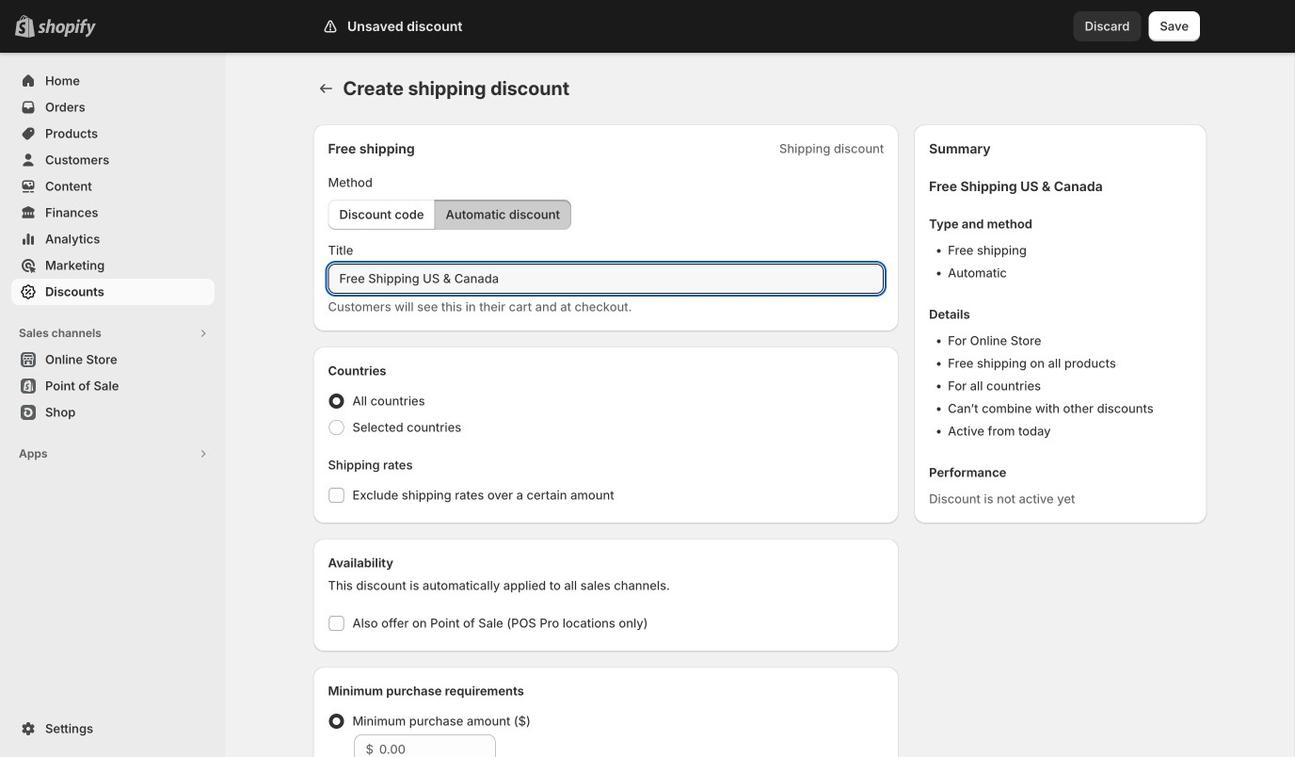 Task type: describe. For each thing, give the bounding box(es) containing it.
0.00 text field
[[379, 735, 496, 757]]



Task type: locate. For each thing, give the bounding box(es) containing it.
shopify image
[[38, 19, 96, 37]]

None text field
[[328, 264, 885, 294]]



Task type: vqa. For each thing, say whether or not it's contained in the screenshot.
text box
yes



